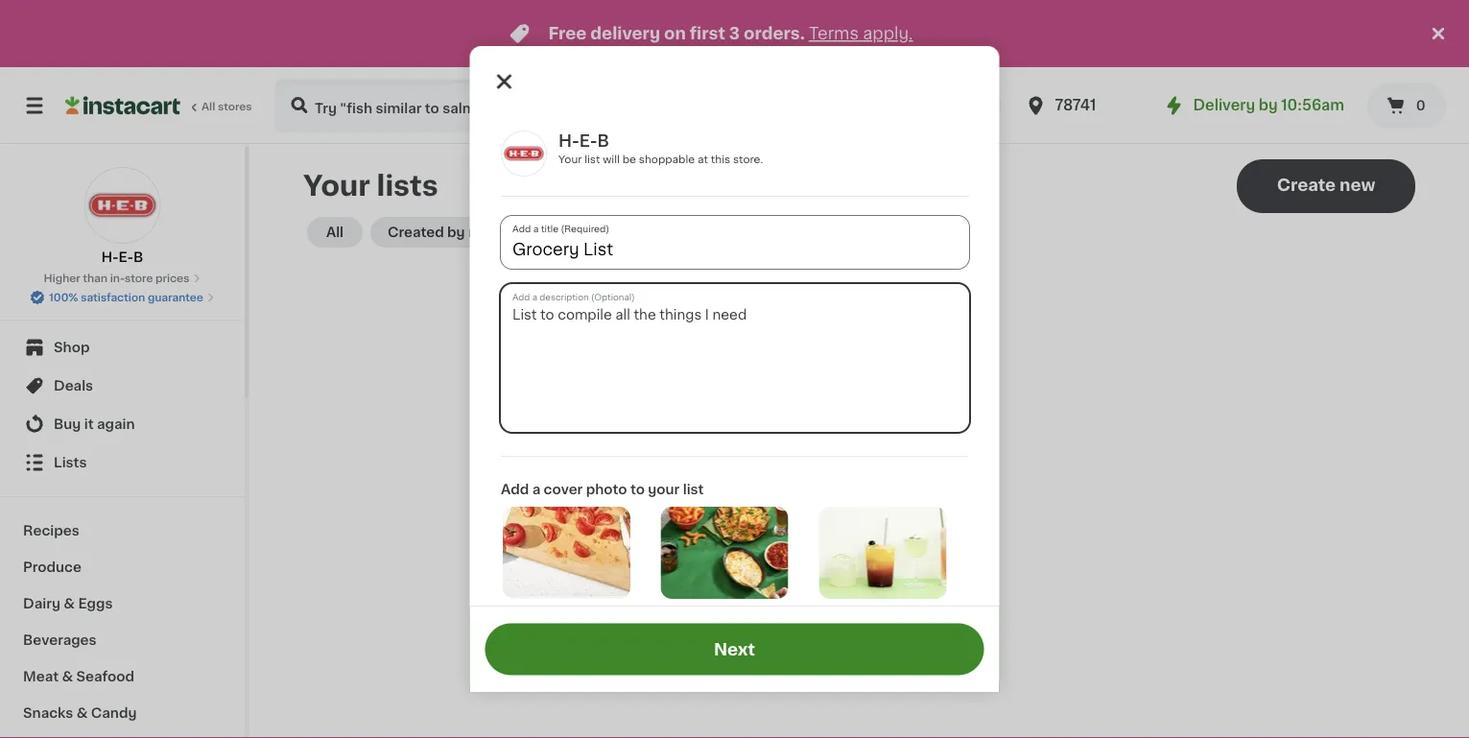 Task type: describe. For each thing, give the bounding box(es) containing it.
create new button
[[1237, 159, 1416, 213]]

free
[[548, 25, 587, 42]]

shop
[[54, 341, 90, 354]]

will
[[602, 154, 619, 165]]

created
[[388, 226, 444, 239]]

limited time offer region
[[0, 0, 1427, 67]]

0 horizontal spatial h-e-b logo image
[[84, 167, 161, 244]]

higher than in-store prices
[[44, 273, 189, 284]]

create new
[[1277, 177, 1376, 193]]

higher than in-store prices link
[[44, 271, 201, 286]]

dairy
[[23, 597, 60, 610]]

candy
[[91, 706, 137, 720]]

beverages
[[23, 633, 97, 647]]

seafood
[[76, 670, 134, 683]]

h-e-b
[[101, 250, 143, 264]]

& for dairy
[[64, 597, 75, 610]]

List to compile all the things I need text field
[[500, 284, 969, 432]]

store
[[125, 273, 153, 284]]

lists link
[[12, 443, 233, 482]]

instacart logo image
[[65, 94, 180, 117]]

100%
[[49, 292, 78, 303]]

add a cover photo to your list
[[500, 483, 703, 496]]

buy
[[54, 417, 81, 431]]

buy it again link
[[12, 405, 233, 443]]

meat & seafood
[[23, 670, 134, 683]]

apply.
[[863, 25, 913, 42]]

h- for h-e-b
[[101, 250, 119, 264]]

h-e-b logo image inside list_add_items dialog
[[500, 131, 547, 177]]

buy it again
[[54, 417, 135, 431]]

list_add_items dialog
[[470, 46, 1000, 738]]

& for snacks
[[76, 706, 88, 720]]

list inside the h-e-b your list will be shoppable at this store.
[[584, 154, 600, 165]]

created by me
[[388, 226, 490, 239]]

0 button
[[1368, 83, 1446, 129]]

your inside the h-e-b your list will be shoppable at this store.
[[558, 154, 581, 165]]

delivery
[[1194, 98, 1255, 112]]

h- for h-e-b your list will be shoppable at this store.
[[558, 133, 579, 149]]

snacks & candy link
[[12, 695, 233, 731]]

a for cover
[[532, 483, 540, 496]]

add
[[500, 483, 529, 496]]

h-e-b your list will be shoppable at this store.
[[558, 133, 763, 165]]

shop link
[[12, 328, 233, 367]]

first
[[690, 25, 725, 42]]

on
[[664, 25, 686, 42]]

lists
[[54, 456, 87, 469]]

delivery by 10:56am link
[[1163, 94, 1345, 117]]

all button
[[307, 217, 363, 248]]

snacks & candy
[[23, 706, 137, 720]]

by for created
[[447, 226, 465, 239]]

3
[[729, 25, 740, 42]]

store.
[[733, 154, 763, 165]]

me
[[468, 226, 490, 239]]

deals
[[54, 379, 93, 393]]

again
[[97, 417, 135, 431]]



Task type: vqa. For each thing, say whether or not it's contained in the screenshot.
Paper Goods LINK
no



Task type: locate. For each thing, give the bounding box(es) containing it.
0 horizontal spatial list
[[584, 154, 600, 165]]

create a list link
[[809, 526, 910, 547]]

b up store
[[133, 250, 143, 264]]

0 vertical spatial a
[[532, 483, 540, 496]]

& left 'eggs'
[[64, 597, 75, 610]]

& inside 'link'
[[76, 706, 88, 720]]

0 vertical spatial by
[[1259, 98, 1278, 112]]

create inside button
[[1277, 177, 1336, 193]]

your left will
[[558, 154, 581, 165]]

0 vertical spatial &
[[64, 597, 75, 610]]

2 vertical spatial list
[[884, 528, 910, 545]]

2 vertical spatial &
[[76, 706, 88, 720]]

1 horizontal spatial all
[[326, 226, 344, 239]]

produce
[[23, 560, 82, 574]]

0 vertical spatial your
[[558, 154, 581, 165]]

1 vertical spatial b
[[133, 250, 143, 264]]

next
[[714, 641, 755, 657]]

h-
[[558, 133, 579, 149], [101, 250, 119, 264]]

0 vertical spatial b
[[597, 133, 609, 149]]

Add a title (Required) text field
[[500, 216, 969, 269]]

0 vertical spatial list
[[584, 154, 600, 165]]

h- inside the h-e-b your list will be shoppable at this store.
[[558, 133, 579, 149]]

1 horizontal spatial create
[[1277, 177, 1336, 193]]

all for all
[[326, 226, 344, 239]]

1 horizontal spatial e-
[[579, 133, 597, 149]]

1 horizontal spatial h-e-b logo image
[[500, 131, 547, 177]]

your
[[648, 483, 679, 496]]

cover
[[543, 483, 582, 496]]

by left the me
[[447, 226, 465, 239]]

in-
[[110, 273, 125, 284]]

all
[[202, 101, 215, 112], [326, 226, 344, 239]]

all down your lists
[[326, 226, 344, 239]]

1 vertical spatial h-
[[101, 250, 119, 264]]

b up will
[[597, 133, 609, 149]]

b for h-e-b
[[133, 250, 143, 264]]

create for create new
[[1277, 177, 1336, 193]]

terms
[[809, 25, 859, 42]]

your
[[558, 154, 581, 165], [303, 172, 370, 200]]

dairy & eggs
[[23, 597, 113, 610]]

an assortment of glasses increasing in height with various cocktails. image
[[818, 507, 946, 599]]

100% satisfaction guarantee button
[[30, 286, 215, 305]]

0
[[1416, 99, 1426, 112]]

delivery by 10:56am
[[1194, 98, 1345, 112]]

recipes link
[[12, 512, 233, 549]]

1 vertical spatial e-
[[119, 250, 133, 264]]

prices
[[156, 273, 189, 284]]

next button
[[485, 623, 984, 675]]

eggs
[[78, 597, 113, 610]]

e- for h-e-b your list will be shoppable at this store.
[[579, 133, 597, 149]]

a for list
[[870, 528, 880, 545]]

a person holding a tomato and a grocery bag with a baguette and vegetables. image
[[818, 610, 946, 702]]

a wooden cutting board and knife, and a few sliced tomatoes and two whole tomatoes. image
[[502, 507, 630, 599]]

1 horizontal spatial a
[[870, 528, 880, 545]]

your lists
[[303, 172, 438, 200]]

10:56am
[[1281, 98, 1345, 112]]

e-
[[579, 133, 597, 149], [119, 250, 133, 264]]

stores
[[218, 101, 252, 112]]

1 horizontal spatial b
[[597, 133, 609, 149]]

0 horizontal spatial by
[[447, 226, 465, 239]]

b for h-e-b your list will be shoppable at this store.
[[597, 133, 609, 149]]

your up the all button
[[303, 172, 370, 200]]

a inside dialog
[[532, 483, 540, 496]]

produce link
[[12, 549, 233, 585]]

None search field
[[274, 79, 770, 132]]

100% satisfaction guarantee
[[49, 292, 203, 303]]

1 vertical spatial your
[[303, 172, 370, 200]]

create for create a list
[[809, 528, 866, 545]]

delivery
[[591, 25, 660, 42]]

1 vertical spatial create
[[809, 528, 866, 545]]

all inside button
[[326, 226, 344, 239]]

beverages link
[[12, 622, 233, 658]]

b
[[597, 133, 609, 149], [133, 250, 143, 264]]

to
[[630, 483, 644, 496]]

1 vertical spatial all
[[326, 226, 344, 239]]

a
[[532, 483, 540, 496], [870, 528, 880, 545]]

0 vertical spatial all
[[202, 101, 215, 112]]

be
[[622, 154, 636, 165]]

a roll of paper towels, a person holding a spray bottle of blue cleaning solution, and a sponge. image
[[502, 610, 630, 702]]

by right delivery
[[1259, 98, 1278, 112]]

all for all stores
[[202, 101, 215, 112]]

2 horizontal spatial list
[[884, 528, 910, 545]]

0 vertical spatial h-
[[558, 133, 579, 149]]

meat & seafood link
[[12, 658, 233, 695]]

a bulb of garlic, a bowl of salt, a bowl of pepper, a bowl of cut celery. image
[[660, 610, 788, 702]]

by inside button
[[447, 226, 465, 239]]

meat
[[23, 670, 59, 683]]

dairy & eggs link
[[12, 585, 233, 622]]

lists
[[377, 172, 438, 200]]

1 horizontal spatial your
[[558, 154, 581, 165]]

create
[[1277, 177, 1336, 193], [809, 528, 866, 545]]

e- for h-e-b
[[119, 250, 133, 264]]

1 horizontal spatial h-
[[558, 133, 579, 149]]

terms apply. link
[[809, 25, 913, 42]]

shoppable
[[638, 154, 695, 165]]

&
[[64, 597, 75, 610], [62, 670, 73, 683], [76, 706, 88, 720]]

recipes
[[23, 524, 79, 537]]

by
[[1259, 98, 1278, 112], [447, 226, 465, 239]]

& for meat
[[62, 670, 73, 683]]

than
[[83, 273, 108, 284]]

0 horizontal spatial all
[[202, 101, 215, 112]]

1 vertical spatial a
[[870, 528, 880, 545]]

all stores
[[202, 101, 252, 112]]

h-e-b link
[[84, 167, 161, 267]]

all left stores
[[202, 101, 215, 112]]

create a list
[[809, 528, 910, 545]]

78741 button
[[1025, 79, 1140, 132]]

1 vertical spatial &
[[62, 670, 73, 683]]

all stores link
[[65, 79, 253, 132]]

it
[[84, 417, 94, 431]]

1 vertical spatial by
[[447, 226, 465, 239]]

0 vertical spatial create
[[1277, 177, 1336, 193]]

0 horizontal spatial e-
[[119, 250, 133, 264]]

0 horizontal spatial your
[[303, 172, 370, 200]]

this
[[710, 154, 730, 165]]

0 horizontal spatial h-
[[101, 250, 119, 264]]

h-e-b logo image
[[500, 131, 547, 177], [84, 167, 161, 244]]

snacks
[[23, 706, 73, 720]]

new
[[1340, 177, 1376, 193]]

deals link
[[12, 367, 233, 405]]

1 horizontal spatial by
[[1259, 98, 1278, 112]]

78741
[[1055, 98, 1096, 112]]

higher
[[44, 273, 80, 284]]

created by me button
[[370, 217, 507, 248]]

b inside the h-e-b your list will be shoppable at this store.
[[597, 133, 609, 149]]

1 vertical spatial list
[[683, 483, 703, 496]]

photo
[[586, 483, 627, 496]]

h-e-b logo image left will
[[500, 131, 547, 177]]

orders.
[[744, 25, 805, 42]]

guarantee
[[148, 292, 203, 303]]

at
[[697, 154, 708, 165]]

& right meat
[[62, 670, 73, 683]]

0 horizontal spatial b
[[133, 250, 143, 264]]

& left candy
[[76, 706, 88, 720]]

1 horizontal spatial list
[[683, 483, 703, 496]]

0 horizontal spatial create
[[809, 528, 866, 545]]

by for delivery
[[1259, 98, 1278, 112]]

a table wtih assorted snacks and drinks. image
[[660, 507, 788, 599]]

0 horizontal spatial a
[[532, 483, 540, 496]]

b inside the h-e-b link
[[133, 250, 143, 264]]

h-e-b logo image up h-e-b
[[84, 167, 161, 244]]

free delivery on first 3 orders. terms apply.
[[548, 25, 913, 42]]

0 vertical spatial e-
[[579, 133, 597, 149]]

list
[[584, 154, 600, 165], [683, 483, 703, 496], [884, 528, 910, 545]]

e- inside the h-e-b your list will be shoppable at this store.
[[579, 133, 597, 149]]

satisfaction
[[81, 292, 145, 303]]



